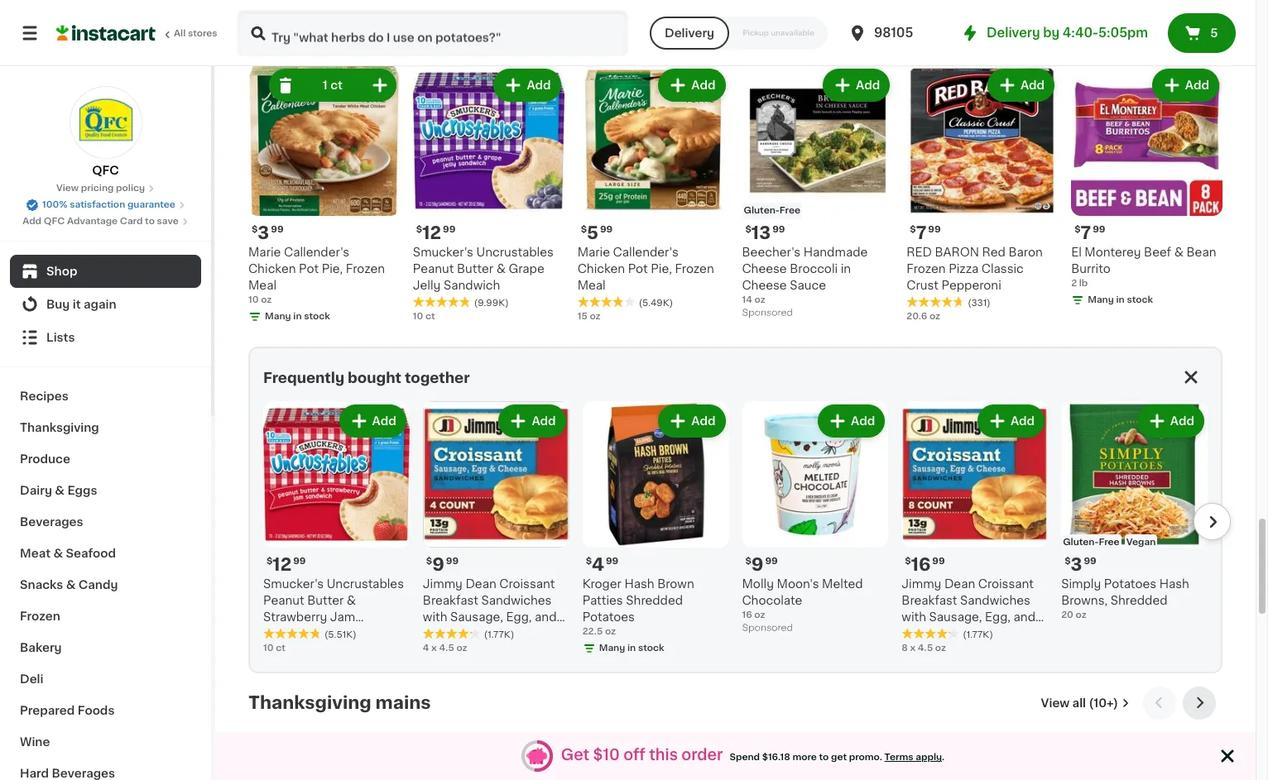 Task type: vqa. For each thing, say whether or not it's contained in the screenshot.


Task type: describe. For each thing, give the bounding box(es) containing it.
(1.77k) for 9
[[484, 631, 514, 640]]

5 inside 5 button
[[1211, 27, 1218, 39]]

item carousel region containing 12
[[240, 395, 1231, 666]]

oz inside kroger hash brown patties shredded potatoes 22.5 oz
[[605, 628, 616, 637]]

product group containing 13
[[742, 65, 894, 322]]

produce
[[20, 454, 70, 465]]

sandwiches for 16
[[960, 595, 1031, 607]]

melted
[[822, 579, 863, 590]]

10 ct for smucker's uncrustables peanut butter & grape jelly sandwich
[[413, 312, 435, 322]]

prepared
[[20, 705, 75, 717]]

100% satisfaction guarantee
[[42, 200, 175, 209]]

jelly
[[413, 280, 441, 292]]

jimmy dean croissant breakfast sandwiches with sausage, egg, and cheese, frozen, 4 count
[[423, 579, 565, 640]]

wine link
[[10, 727, 201, 758]]

to inside get $10 off this order spend $16.18 more to get promo. terms apply .
[[819, 754, 829, 763]]

$ up simply
[[1065, 557, 1071, 566]]

candy
[[78, 580, 118, 591]]

add qfc advantage card to save
[[22, 217, 179, 226]]

frozen inside marie callender's chicken pot pie, frozen meal 10 oz
[[346, 264, 385, 275]]

15
[[578, 312, 588, 322]]

off
[[624, 749, 646, 764]]

uncrustables for strawberry
[[327, 579, 404, 590]]

thanksgiving link
[[10, 412, 201, 444]]

many for 4
[[599, 644, 625, 653]]

10 ct for smucker's uncrustables peanut butter & strawberry jam sandwich
[[263, 644, 285, 653]]

99 up molly
[[765, 557, 778, 566]]

12 for smucker's uncrustables peanut butter & grape jelly sandwich
[[422, 225, 441, 242]]

many in stock for 7
[[1088, 296, 1153, 305]]

20
[[1062, 611, 1074, 620]]

1 vertical spatial 8
[[902, 644, 908, 653]]

99 up red
[[928, 225, 941, 235]]

in for 7
[[1116, 296, 1125, 305]]

buy
[[46, 299, 70, 310]]

$ 13 99
[[746, 225, 785, 242]]

frozen link
[[10, 601, 201, 633]]

el monterey beef & bean burrito 2 lb
[[1071, 247, 1217, 288]]

99 inside $ 5 99
[[600, 225, 613, 235]]

dairy & eggs
[[20, 485, 97, 497]]

order
[[682, 749, 723, 764]]

99 up marie callender's chicken pot pie, frozen meal 10 oz
[[271, 225, 284, 235]]

pepperoni
[[942, 280, 1002, 292]]

98105
[[874, 26, 913, 39]]

in for 4
[[628, 644, 636, 653]]

red
[[907, 247, 932, 259]]

& inside 'el monterey beef & bean burrito 2 lb'
[[1175, 247, 1184, 259]]

classic
[[982, 264, 1024, 275]]

ct for smucker's uncrustables peanut butter & grape jelly sandwich
[[426, 312, 435, 322]]

croissant for 9
[[499, 579, 555, 590]]

count for 16
[[1008, 629, 1044, 640]]

1 horizontal spatial 16
[[911, 556, 931, 574]]

2 vertical spatial 4
[[423, 644, 429, 653]]

baron
[[1009, 247, 1043, 259]]

many in stock for 3
[[265, 312, 330, 322]]

simply
[[1062, 579, 1101, 590]]

callender's for marie callender's chicken pot pie, frozen meal 10 oz
[[284, 247, 349, 259]]

bakery link
[[10, 633, 201, 664]]

$ up strawberry
[[267, 557, 273, 566]]

marie for marie callender's chicken pot pie, frozen meal 10 oz
[[248, 247, 281, 259]]

$ 3 99 for marie callender's chicken pot pie, frozen meal
[[252, 225, 284, 242]]

100% satisfaction guarantee button
[[26, 195, 185, 212]]

pie, for marie callender's chicken pot pie, frozen meal 10 oz
[[322, 264, 343, 275]]

cheese, for 9
[[423, 629, 471, 640]]

close image
[[1218, 747, 1238, 767]]

bakery
[[20, 642, 62, 654]]

sandwich for strawberry
[[263, 629, 320, 640]]

recipes
[[20, 391, 69, 402]]

hard beverages
[[20, 768, 115, 780]]

recipes link
[[10, 381, 201, 412]]

16 inside molly moon's melted chocolate 16 oz
[[742, 611, 752, 620]]

terms
[[885, 754, 914, 763]]

dairy & eggs link
[[10, 475, 201, 507]]

marie callender's chicken pot pie, frozen meal
[[578, 247, 714, 292]]

99 up smucker's uncrustables peanut butter & grape jelly sandwich
[[443, 225, 456, 235]]

delivery button
[[650, 17, 730, 50]]

10 for smucker's uncrustables peanut butter & grape jelly sandwich
[[413, 312, 423, 322]]

frozen, for 16
[[953, 629, 995, 640]]

smucker's for smucker's uncrustables peanut butter & grape jelly sandwich
[[413, 247, 474, 259]]

mains
[[376, 695, 431, 712]]

gluten- for gluten-free
[[744, 206, 780, 216]]

99 up simply
[[1084, 557, 1097, 566]]

eggs
[[67, 485, 97, 497]]

apply
[[916, 754, 942, 763]]

pot for marie callender's chicken pot pie, frozen meal 10 oz
[[299, 264, 319, 275]]

5 button
[[1168, 13, 1236, 53]]

many in stock for 4
[[599, 644, 664, 653]]

increment quantity of marie callender's chicken pot pie, frozen meal image
[[370, 75, 390, 95]]

thanksgiving mains
[[248, 695, 431, 712]]

delivery by 4:40-5:05pm link
[[960, 23, 1148, 43]]

10 inside marie callender's chicken pot pie, frozen meal 10 oz
[[248, 296, 259, 305]]

bought
[[348, 372, 402, 385]]

$ inside $ 4 99
[[586, 557, 592, 566]]

meat
[[20, 548, 51, 560]]

99 up jimmy dean croissant breakfast sandwiches with sausage, egg, and cheese, frozen, 4 count
[[446, 557, 459, 566]]

croissant for 16
[[978, 579, 1034, 590]]

5:05pm
[[1099, 26, 1148, 39]]

frozen inside marie callender's chicken pot pie, frozen meal
[[675, 264, 714, 275]]

product group containing 16
[[902, 402, 1048, 656]]

(10+)
[[1089, 698, 1119, 710]]

advantage
[[67, 217, 118, 226]]

$ up jelly
[[416, 225, 422, 235]]

pot for marie callender's chicken pot pie, frozen meal
[[628, 264, 648, 275]]

22.5
[[583, 628, 603, 637]]

pricing
[[81, 184, 114, 193]]

10 for smucker's uncrustables peanut butter & strawberry jam sandwich
[[263, 644, 274, 653]]

$ up jimmy dean croissant breakfast sandwiches with sausage, egg, and cheese, frozen, 4 count
[[426, 557, 432, 566]]

egg, for 9
[[506, 612, 532, 624]]

$ 7 99 for el monterey beef & bean burrito
[[1075, 225, 1106, 242]]

4 x 4.5 oz
[[423, 644, 467, 653]]

oz inside molly moon's melted chocolate 16 oz
[[755, 611, 765, 620]]

& inside smucker's uncrustables peanut butter & grape jelly sandwich
[[496, 264, 506, 275]]

prepared foods
[[20, 705, 115, 717]]

view all (50+)
[[1032, 16, 1112, 28]]

patties
[[583, 595, 623, 607]]

frozen inside red baron red baron frozen pizza classic crust pepperoni
[[907, 264, 946, 275]]

2 horizontal spatial 4
[[592, 557, 604, 574]]

callender's for marie callender's chicken pot pie, frozen meal
[[613, 247, 679, 259]]

more
[[793, 754, 817, 763]]

jam
[[330, 612, 355, 624]]

0 vertical spatial beverages
[[20, 517, 83, 528]]

save
[[157, 217, 179, 226]]

$ 5 99
[[581, 225, 613, 242]]

(50+)
[[1080, 16, 1112, 28]]

terms apply button
[[885, 752, 942, 765]]

5 inside product group
[[587, 225, 599, 242]]

get
[[831, 754, 847, 763]]

broccoli
[[790, 264, 838, 275]]

thanksgiving for thanksgiving
[[20, 422, 99, 434]]

4:40-
[[1063, 26, 1099, 39]]

beverages link
[[10, 507, 201, 538]]

peanut for smucker's uncrustables peanut butter & strawberry jam sandwich
[[263, 595, 304, 607]]

deli
[[20, 674, 43, 686]]

shredded for hash
[[626, 595, 683, 607]]

13
[[752, 225, 771, 242]]

1 vertical spatial qfc
[[44, 217, 65, 226]]

frequently bought together
[[263, 372, 470, 385]]

dean for 16
[[945, 579, 975, 590]]

stock for 3
[[304, 312, 330, 322]]

hard beverages link
[[10, 758, 201, 781]]

qfc link
[[69, 86, 142, 179]]

99 up monterey
[[1093, 225, 1106, 235]]

99 inside $ 16 99
[[933, 557, 945, 566]]

baron
[[935, 247, 979, 259]]

many for 7
[[1088, 296, 1114, 305]]

buy it again link
[[10, 288, 201, 321]]

many for 3
[[265, 312, 291, 322]]

chocolate
[[742, 595, 803, 607]]

all
[[174, 29, 186, 38]]

kroger
[[583, 579, 622, 590]]

get $10 off this order status
[[555, 748, 951, 765]]

red
[[982, 247, 1006, 259]]

8 inside jimmy dean croissant breakfast sandwiches with sausage, egg, and cheese, frozen, 8 count
[[998, 629, 1006, 640]]

breakfast for 16
[[902, 595, 957, 607]]

x for 16
[[910, 644, 916, 653]]

& left candy
[[66, 580, 76, 591]]

remove marie callender's chicken pot pie, frozen meal image
[[276, 75, 295, 95]]

seafood
[[66, 548, 116, 560]]

add qfc advantage card to save link
[[22, 215, 189, 229]]

(1.77k) for 16
[[963, 631, 993, 640]]

marie callender's chicken pot pie, frozen meal 10 oz
[[248, 247, 385, 305]]

thanksgiving for thanksgiving mains
[[248, 695, 371, 712]]

product group containing 4
[[583, 402, 729, 659]]

stock for 7
[[1127, 296, 1153, 305]]

sausage, for 9
[[450, 612, 503, 624]]

frequently
[[263, 372, 344, 385]]

& inside smucker's uncrustables peanut butter & strawberry jam sandwich
[[347, 595, 356, 607]]

satisfaction
[[70, 200, 125, 209]]

$ inside $ 16 99
[[905, 557, 911, 566]]

$ 9 99 for jimmy dean croissant breakfast sandwiches with sausage, egg, and cheese, frozen, 4 count
[[426, 556, 459, 574]]

egg, for 16
[[985, 612, 1011, 624]]



Task type: locate. For each thing, give the bounding box(es) containing it.
12 up strawberry
[[273, 556, 292, 574]]

2 $ 9 99 from the left
[[746, 556, 778, 574]]

beverages down wine link
[[52, 768, 115, 780]]

7 up the el
[[1081, 225, 1091, 242]]

1 vertical spatial sponsored badge image
[[742, 624, 792, 633]]

sandwiches inside jimmy dean croissant breakfast sandwiches with sausage, egg, and cheese, frozen, 8 count
[[960, 595, 1031, 607]]

gluten-free
[[744, 206, 801, 216]]

many inside product group
[[599, 644, 625, 653]]

$ 16 99
[[905, 556, 945, 574]]

0 horizontal spatial dean
[[466, 579, 497, 590]]

brown
[[658, 579, 694, 590]]

jimmy up 4 x 4.5 oz
[[423, 579, 463, 590]]

marie for marie callender's chicken pot pie, frozen meal
[[578, 247, 610, 259]]

pie, for marie callender's chicken pot pie, frozen meal
[[651, 264, 672, 275]]

2 egg, from the left
[[985, 612, 1011, 624]]

x inside product group
[[910, 644, 916, 653]]

0 horizontal spatial egg,
[[506, 612, 532, 624]]

stock down kroger hash brown patties shredded potatoes 22.5 oz
[[638, 644, 664, 653]]

1 vertical spatial beverages
[[52, 768, 115, 780]]

2 meal from the left
[[578, 280, 606, 292]]

egg, inside jimmy dean croissant breakfast sandwiches with sausage, egg, and cheese, frozen, 4 count
[[506, 612, 532, 624]]

peanut up strawberry
[[263, 595, 304, 607]]

to down guarantee
[[145, 217, 155, 226]]

egg, inside jimmy dean croissant breakfast sandwiches with sausage, egg, and cheese, frozen, 8 count
[[985, 612, 1011, 624]]

shredded
[[626, 595, 683, 607], [1111, 595, 1168, 607]]

2 pie, from the left
[[651, 264, 672, 275]]

0 horizontal spatial jimmy
[[423, 579, 463, 590]]

99 up jimmy dean croissant breakfast sandwiches with sausage, egg, and cheese, frozen, 8 count
[[933, 557, 945, 566]]

1 horizontal spatial croissant
[[978, 579, 1034, 590]]

$ up marie callender's chicken pot pie, frozen meal 10 oz
[[252, 225, 258, 235]]

free left "vegan"
[[1099, 538, 1120, 547]]

in down kroger hash brown patties shredded potatoes 22.5 oz
[[628, 644, 636, 653]]

pot inside marie callender's chicken pot pie, frozen meal
[[628, 264, 648, 275]]

& right meat
[[53, 548, 63, 560]]

x down jimmy dean croissant breakfast sandwiches with sausage, egg, and cheese, frozen, 4 count
[[431, 644, 437, 653]]

with for 16
[[902, 612, 926, 624]]

1 vertical spatial sandwich
[[263, 629, 320, 640]]

0 horizontal spatial 16
[[742, 611, 752, 620]]

$ up the el
[[1075, 225, 1081, 235]]

1 pie, from the left
[[322, 264, 343, 275]]

0 vertical spatial cheese
[[742, 264, 787, 275]]

1 horizontal spatial sandwich
[[444, 280, 500, 292]]

1 horizontal spatial $ 9 99
[[746, 556, 778, 574]]

promo.
[[849, 754, 882, 763]]

ct down jelly
[[426, 312, 435, 322]]

in down marie callender's chicken pot pie, frozen meal 10 oz
[[293, 312, 302, 322]]

jimmy down $ 16 99
[[902, 579, 942, 590]]

1 cheese, from the left
[[423, 629, 471, 640]]

peanut
[[413, 264, 454, 275], [263, 595, 304, 607]]

view for view all (50+)
[[1032, 16, 1060, 28]]

gluten- inside section
[[1063, 538, 1099, 547]]

0 vertical spatial stock
[[1127, 296, 1153, 305]]

section
[[240, 347, 1231, 674]]

1 horizontal spatial 10
[[263, 644, 274, 653]]

0 horizontal spatial smucker's
[[263, 579, 324, 590]]

peanut inside smucker's uncrustables peanut butter & strawberry jam sandwich
[[263, 595, 304, 607]]

0 horizontal spatial many
[[265, 312, 291, 322]]

frozen, for 9
[[474, 629, 516, 640]]

10 ct down strawberry
[[263, 644, 285, 653]]

2 with from the left
[[902, 612, 926, 624]]

dairy
[[20, 485, 52, 497]]

molly
[[742, 579, 774, 590]]

.
[[942, 754, 945, 763]]

2 4.5 from the left
[[918, 644, 933, 653]]

1 (1.77k) from the left
[[484, 631, 514, 640]]

16 down chocolate in the right bottom of the page
[[742, 611, 752, 620]]

0 vertical spatial $ 12 99
[[416, 225, 456, 242]]

0 horizontal spatial qfc
[[44, 217, 65, 226]]

in
[[841, 264, 851, 275], [1116, 296, 1125, 305], [293, 312, 302, 322], [628, 644, 636, 653]]

butter for strawberry
[[307, 595, 344, 607]]

cheese up 14
[[742, 280, 787, 292]]

0 horizontal spatial callender's
[[284, 247, 349, 259]]

frozen entrees
[[248, 13, 386, 30]]

cheese, up 8 x 4.5 oz
[[902, 629, 950, 640]]

15 oz
[[578, 312, 601, 322]]

butter up the jam
[[307, 595, 344, 607]]

marie inside marie callender's chicken pot pie, frozen meal
[[578, 247, 610, 259]]

sponsored badge image
[[742, 309, 792, 318], [742, 624, 792, 633]]

$ 4 99
[[586, 557, 619, 574]]

$ 7 99 for red baron red baron frozen pizza classic crust pepperoni
[[910, 225, 941, 242]]

this
[[649, 749, 678, 764]]

butter inside smucker's uncrustables peanut butter & strawberry jam sandwich
[[307, 595, 344, 607]]

sandwich inside smucker's uncrustables peanut butter & grape jelly sandwich
[[444, 280, 500, 292]]

hash inside kroger hash brown patties shredded potatoes 22.5 oz
[[625, 579, 655, 590]]

all inside the view all (10+) link
[[1073, 698, 1086, 710]]

0 vertical spatial view
[[1032, 16, 1060, 28]]

stock down marie callender's chicken pot pie, frozen meal 10 oz
[[304, 312, 330, 322]]

and inside jimmy dean croissant breakfast sandwiches with sausage, egg, and cheese, frozen, 4 count
[[535, 612, 557, 624]]

all for (50+)
[[1063, 16, 1077, 28]]

with
[[423, 612, 447, 624], [902, 612, 926, 624]]

1 horizontal spatial $ 3 99
[[1065, 557, 1097, 574]]

0 vertical spatial gluten-
[[744, 206, 780, 216]]

0 horizontal spatial peanut
[[263, 595, 304, 607]]

0 horizontal spatial 10 ct
[[263, 644, 285, 653]]

free up $ 13 99
[[780, 206, 801, 216]]

1 vertical spatial potatoes
[[583, 612, 635, 624]]

1 vertical spatial 4
[[519, 629, 527, 640]]

with up 4 x 4.5 oz
[[423, 612, 447, 624]]

chicken inside marie callender's chicken pot pie, frozen meal
[[578, 264, 625, 275]]

delivery by 4:40-5:05pm
[[987, 26, 1148, 39]]

1 with from the left
[[423, 612, 447, 624]]

2 vertical spatial many
[[599, 644, 625, 653]]

4.5 down jimmy dean croissant breakfast sandwiches with sausage, egg, and cheese, frozen, 4 count
[[439, 644, 454, 653]]

with for 9
[[423, 612, 447, 624]]

sandwich for grape
[[444, 280, 500, 292]]

7 for red baron red baron frozen pizza classic crust pepperoni
[[916, 225, 927, 242]]

1 croissant from the left
[[499, 579, 555, 590]]

0 horizontal spatial shredded
[[626, 595, 683, 607]]

frozen, inside jimmy dean croissant breakfast sandwiches with sausage, egg, and cheese, frozen, 8 count
[[953, 629, 995, 640]]

1 cheese from the top
[[742, 264, 787, 275]]

meal for marie callender's chicken pot pie, frozen meal
[[578, 280, 606, 292]]

1 vertical spatial all
[[1073, 698, 1086, 710]]

1 horizontal spatial cheese,
[[902, 629, 950, 640]]

marie
[[248, 247, 281, 259], [578, 247, 610, 259]]

0 horizontal spatial $ 7 99
[[910, 225, 941, 242]]

hard
[[20, 768, 49, 780]]

1 $ 7 99 from the left
[[910, 225, 941, 242]]

0 horizontal spatial butter
[[307, 595, 344, 607]]

sandwich down strawberry
[[263, 629, 320, 640]]

shredded down brown
[[626, 595, 683, 607]]

ct down strawberry
[[276, 644, 285, 653]]

1 meal from the left
[[248, 280, 277, 292]]

1 vertical spatial 10 ct
[[263, 644, 285, 653]]

grape
[[509, 264, 545, 275]]

view pricing policy
[[56, 184, 145, 193]]

0 horizontal spatial pie,
[[322, 264, 343, 275]]

in down 'el monterey beef & bean burrito 2 lb' at the right
[[1116, 296, 1125, 305]]

$ 3 99 up simply
[[1065, 557, 1097, 574]]

2 sandwiches from the left
[[960, 595, 1031, 607]]

sandwich inside smucker's uncrustables peanut butter & strawberry jam sandwich
[[263, 629, 320, 640]]

1 horizontal spatial 5
[[1211, 27, 1218, 39]]

0 vertical spatial 5
[[1211, 27, 1218, 39]]

1 sausage, from the left
[[450, 612, 503, 624]]

smucker's inside smucker's uncrustables peanut butter & grape jelly sandwich
[[413, 247, 474, 259]]

1 frozen, from the left
[[474, 629, 516, 640]]

beecher's handmade cheese broccoli in cheese sauce 14 oz
[[742, 247, 868, 305]]

get $10 off this order spend $16.18 more to get promo. terms apply .
[[561, 749, 945, 764]]

$10
[[593, 749, 620, 764]]

gluten- up 13
[[744, 206, 780, 216]]

gluten- up simply
[[1063, 538, 1099, 547]]

ct right 1
[[330, 79, 343, 91]]

qfc logo image
[[69, 86, 142, 159]]

& up the jam
[[347, 595, 356, 607]]

Search field
[[238, 12, 627, 55]]

pie, inside marie callender's chicken pot pie, frozen meal 10 oz
[[322, 264, 343, 275]]

x
[[431, 644, 437, 653], [910, 644, 916, 653]]

pot inside marie callender's chicken pot pie, frozen meal 10 oz
[[299, 264, 319, 275]]

0 horizontal spatial $ 3 99
[[252, 225, 284, 242]]

4 up mains
[[423, 644, 429, 653]]

dean inside jimmy dean croissant breakfast sandwiches with sausage, egg, and cheese, frozen, 8 count
[[945, 579, 975, 590]]

smucker's inside smucker's uncrustables peanut butter & strawberry jam sandwich
[[263, 579, 324, 590]]

smucker's up jelly
[[413, 247, 474, 259]]

beecher's
[[742, 247, 801, 259]]

0 vertical spatial potatoes
[[1104, 579, 1157, 590]]

qfc down 100%
[[44, 217, 65, 226]]

cheese, up 4 x 4.5 oz
[[423, 629, 471, 640]]

gluten- inside product group
[[744, 206, 780, 216]]

1 horizontal spatial potatoes
[[1104, 579, 1157, 590]]

0 vertical spatial ct
[[330, 79, 343, 91]]

1 x from the left
[[431, 644, 437, 653]]

2 hash from the left
[[1160, 579, 1190, 590]]

2 vertical spatial 10
[[263, 644, 274, 653]]

2 croissant from the left
[[978, 579, 1034, 590]]

1 count from the left
[[530, 629, 565, 640]]

thanksgiving mains link
[[248, 694, 431, 714]]

99 inside $ 4 99
[[606, 557, 619, 566]]

in inside section
[[628, 644, 636, 653]]

cheese, for 16
[[902, 629, 950, 640]]

many down marie callender's chicken pot pie, frozen meal 10 oz
[[265, 312, 291, 322]]

and for 9
[[535, 612, 557, 624]]

7 for el monterey beef & bean burrito
[[1081, 225, 1091, 242]]

9 up jimmy dean croissant breakfast sandwiches with sausage, egg, and cheese, frozen, 4 count
[[432, 556, 444, 574]]

2 sausage, from the left
[[929, 612, 982, 624]]

1 7 from the left
[[916, 225, 927, 242]]

sandwich up (9.99k) on the left
[[444, 280, 500, 292]]

free for gluten-free
[[780, 206, 801, 216]]

1 vertical spatial gluten-
[[1063, 538, 1099, 547]]

item carousel region containing frozen entrees
[[248, 5, 1223, 334]]

2 vertical spatial stock
[[638, 644, 664, 653]]

x down jimmy dean croissant breakfast sandwiches with sausage, egg, and cheese, frozen, 8 count
[[910, 644, 916, 653]]

2 dean from the left
[[945, 579, 975, 590]]

1 horizontal spatial chicken
[[578, 264, 625, 275]]

in down handmade
[[841, 264, 851, 275]]

entrees
[[315, 13, 386, 30]]

$16.18
[[762, 754, 790, 763]]

count for 9
[[530, 629, 565, 640]]

99 up marie callender's chicken pot pie, frozen meal
[[600, 225, 613, 235]]

item carousel region containing thanksgiving mains
[[248, 687, 1223, 781]]

7 up red
[[916, 225, 927, 242]]

$ 7 99 up the el
[[1075, 225, 1106, 242]]

breakfast for 9
[[423, 595, 478, 607]]

1 hash from the left
[[625, 579, 655, 590]]

1 marie from the left
[[248, 247, 281, 259]]

1 horizontal spatial thanksgiving
[[248, 695, 371, 712]]

many in stock down 'el monterey beef & bean burrito 2 lb' at the right
[[1088, 296, 1153, 305]]

croissant inside jimmy dean croissant breakfast sandwiches with sausage, egg, and cheese, frozen, 8 count
[[978, 579, 1034, 590]]

sausage, for 16
[[929, 612, 982, 624]]

oz
[[261, 296, 272, 305], [755, 296, 766, 305], [930, 312, 941, 322], [590, 312, 601, 322], [755, 611, 765, 620], [1076, 611, 1087, 620], [605, 628, 616, 637], [457, 644, 467, 653], [935, 644, 946, 653]]

0 horizontal spatial sausage,
[[450, 612, 503, 624]]

1 jimmy from the left
[[423, 579, 463, 590]]

(5.49k)
[[639, 299, 673, 308]]

view for view all (10+)
[[1041, 698, 1070, 710]]

1 vertical spatial stock
[[304, 312, 330, 322]]

sponsored badge image for 13
[[742, 309, 792, 318]]

delivery
[[987, 26, 1040, 39], [665, 27, 715, 39]]

pot
[[299, 264, 319, 275], [628, 264, 648, 275]]

0 vertical spatial 3
[[258, 225, 269, 242]]

beef
[[1144, 247, 1172, 259]]

section containing 12
[[240, 347, 1231, 674]]

1 vertical spatial 10
[[413, 312, 423, 322]]

dean down $ 16 99
[[945, 579, 975, 590]]

all
[[1063, 16, 1077, 28], [1073, 698, 1086, 710]]

2 pot from the left
[[628, 264, 648, 275]]

add inside 'add qfc advantage card to save' link
[[22, 217, 41, 226]]

with inside jimmy dean croissant breakfast sandwiches with sausage, egg, and cheese, frozen, 8 count
[[902, 612, 926, 624]]

jimmy dean croissant breakfast sandwiches with sausage, egg, and cheese, frozen, 8 count
[[902, 579, 1044, 640]]

view inside view pricing policy link
[[56, 184, 79, 193]]

1 horizontal spatial x
[[910, 644, 916, 653]]

1 horizontal spatial peanut
[[413, 264, 454, 275]]

thanksgiving down (5.51k)
[[248, 695, 371, 712]]

0 horizontal spatial breakfast
[[423, 595, 478, 607]]

2 marie from the left
[[578, 247, 610, 259]]

view inside view all (50+) 'popup button'
[[1032, 16, 1060, 28]]

instacart logo image
[[56, 23, 156, 43]]

3 for marie callender's chicken pot pie, frozen meal
[[258, 225, 269, 242]]

(1.77k) inside product group
[[963, 631, 993, 640]]

0 vertical spatial 4
[[592, 557, 604, 574]]

1 vertical spatial cheese
[[742, 280, 787, 292]]

99 inside $ 13 99
[[773, 225, 785, 235]]

1 horizontal spatial pie,
[[651, 264, 672, 275]]

1 vertical spatial many
[[265, 312, 291, 322]]

2 vertical spatial item carousel region
[[248, 687, 1223, 781]]

1 vertical spatial many in stock
[[265, 312, 330, 322]]

2 shredded from the left
[[1111, 595, 1168, 607]]

meal
[[248, 280, 277, 292], [578, 280, 606, 292]]

1 horizontal spatial $ 7 99
[[1075, 225, 1106, 242]]

1 chicken from the left
[[248, 264, 296, 275]]

many down 'lb'
[[1088, 296, 1114, 305]]

sausage, up 8 x 4.5 oz
[[929, 612, 982, 624]]

2 count from the left
[[1008, 629, 1044, 640]]

and for 16
[[1014, 612, 1036, 624]]

view all (10+) link
[[1041, 696, 1130, 712]]

10
[[248, 296, 259, 305], [413, 312, 423, 322], [263, 644, 274, 653]]

by
[[1043, 26, 1060, 39]]

beverages
[[20, 517, 83, 528], [52, 768, 115, 780]]

molly moon's melted chocolate 16 oz
[[742, 579, 863, 620]]

delivery for delivery by 4:40-5:05pm
[[987, 26, 1040, 39]]

1 vertical spatial $ 3 99
[[1065, 557, 1097, 574]]

smucker's up strawberry
[[263, 579, 324, 590]]

1 horizontal spatial marie
[[578, 247, 610, 259]]

$ 7 99
[[910, 225, 941, 242], [1075, 225, 1106, 242]]

sponsored badge image down 14
[[742, 309, 792, 318]]

peanut for smucker's uncrustables peanut butter & grape jelly sandwich
[[413, 264, 454, 275]]

10 ct down jelly
[[413, 312, 435, 322]]

cheese, inside jimmy dean croissant breakfast sandwiches with sausage, egg, and cheese, frozen, 8 count
[[902, 629, 950, 640]]

all inside view all (50+) 'popup button'
[[1063, 16, 1077, 28]]

sausage, inside jimmy dean croissant breakfast sandwiches with sausage, egg, and cheese, frozen, 4 count
[[450, 612, 503, 624]]

buy it again
[[46, 299, 116, 310]]

frozen,
[[474, 629, 516, 640], [953, 629, 995, 640]]

breakfast down $ 16 99
[[902, 595, 957, 607]]

8 x 4.5 oz
[[902, 644, 946, 653]]

$ 12 99 up strawberry
[[267, 556, 306, 574]]

potatoes inside the simply potatoes hash browns, shredded 20 oz
[[1104, 579, 1157, 590]]

3 inside section
[[1071, 557, 1082, 574]]

0 horizontal spatial count
[[530, 629, 565, 640]]

1 $ 9 99 from the left
[[426, 556, 459, 574]]

uncrustables inside smucker's uncrustables peanut butter & grape jelly sandwich
[[477, 247, 554, 259]]

& right the beef
[[1175, 247, 1184, 259]]

0 vertical spatial sponsored badge image
[[742, 309, 792, 318]]

snacks & candy
[[20, 580, 118, 591]]

meal for marie callender's chicken pot pie, frozen meal 10 oz
[[248, 280, 277, 292]]

99 up kroger
[[606, 557, 619, 566]]

meal inside marie callender's chicken pot pie, frozen meal 10 oz
[[248, 280, 277, 292]]

10 inside section
[[263, 644, 274, 653]]

16
[[911, 556, 931, 574], [742, 611, 752, 620]]

sponsored badge image for 9
[[742, 624, 792, 633]]

0 vertical spatial 12
[[422, 225, 441, 242]]

uncrustables up grape
[[477, 247, 554, 259]]

& left eggs
[[55, 485, 65, 497]]

$ 3 99 up marie callender's chicken pot pie, frozen meal 10 oz
[[252, 225, 284, 242]]

butter inside smucker's uncrustables peanut butter & grape jelly sandwich
[[457, 264, 494, 275]]

meat & seafood link
[[10, 538, 201, 570]]

breakfast up 4 x 4.5 oz
[[423, 595, 478, 607]]

9
[[432, 556, 444, 574], [752, 556, 764, 574]]

moon's
[[777, 579, 819, 590]]

2 cheese from the top
[[742, 280, 787, 292]]

$ 9 99 for molly moon's melted chocolate
[[746, 556, 778, 574]]

2 and from the left
[[1014, 612, 1036, 624]]

$ 3 99 for simply potatoes hash browns, shredded
[[1065, 557, 1097, 574]]

0 vertical spatial uncrustables
[[477, 247, 554, 259]]

99 up strawberry
[[293, 557, 306, 566]]

4.5 for 16
[[918, 644, 933, 653]]

croissant inside jimmy dean croissant breakfast sandwiches with sausage, egg, and cheese, frozen, 4 count
[[499, 579, 555, 590]]

4.5 for 9
[[439, 644, 454, 653]]

2 (1.77k) from the left
[[963, 631, 993, 640]]

guarantee
[[127, 200, 175, 209]]

1 shredded from the left
[[626, 595, 683, 607]]

delivery inside button
[[665, 27, 715, 39]]

sandwiches inside jimmy dean croissant breakfast sandwiches with sausage, egg, and cheese, frozen, 4 count
[[481, 595, 552, 607]]

callender's inside marie callender's chicken pot pie, frozen meal
[[613, 247, 679, 259]]

wine
[[20, 737, 50, 748]]

delivery for delivery
[[665, 27, 715, 39]]

lists link
[[10, 321, 201, 354]]

16 up jimmy dean croissant breakfast sandwiches with sausage, egg, and cheese, frozen, 8 count
[[911, 556, 931, 574]]

sponsored badge image down chocolate in the right bottom of the page
[[742, 624, 792, 633]]

0 horizontal spatial sandwich
[[263, 629, 320, 640]]

thanksgiving inside item carousel region
[[248, 695, 371, 712]]

butter up (9.99k) on the left
[[457, 264, 494, 275]]

qfc up view pricing policy link
[[92, 165, 119, 176]]

cheese, inside jimmy dean croissant breakfast sandwiches with sausage, egg, and cheese, frozen, 4 count
[[423, 629, 471, 640]]

sandwiches for 9
[[481, 595, 552, 607]]

breakfast inside jimmy dean croissant breakfast sandwiches with sausage, egg, and cheese, frozen, 8 count
[[902, 595, 957, 607]]

add
[[527, 79, 551, 91], [692, 79, 716, 91], [856, 79, 880, 91], [1021, 79, 1045, 91], [1185, 79, 1210, 91], [22, 217, 41, 226], [372, 416, 396, 427], [532, 416, 556, 427], [692, 416, 716, 427], [851, 416, 875, 427], [1011, 416, 1035, 427], [1170, 416, 1195, 427], [527, 761, 551, 773], [692, 761, 716, 773], [856, 761, 880, 773]]

dean for 9
[[466, 579, 497, 590]]

service type group
[[650, 17, 828, 50]]

0 horizontal spatial marie
[[248, 247, 281, 259]]

jimmy for 16
[[902, 579, 942, 590]]

meat & seafood
[[20, 548, 116, 560]]

10 ct inside section
[[263, 644, 285, 653]]

$ inside $ 5 99
[[581, 225, 587, 235]]

snacks & candy link
[[10, 570, 201, 601]]

jimmy inside jimmy dean croissant breakfast sandwiches with sausage, egg, and cheese, frozen, 4 count
[[423, 579, 463, 590]]

shredded inside the simply potatoes hash browns, shredded 20 oz
[[1111, 595, 1168, 607]]

card
[[120, 217, 143, 226]]

2 breakfast from the left
[[902, 595, 957, 607]]

1 vertical spatial thanksgiving
[[248, 695, 371, 712]]

None search field
[[237, 10, 628, 56]]

to left get
[[819, 754, 829, 763]]

frozen, inside jimmy dean croissant breakfast sandwiches with sausage, egg, and cheese, frozen, 4 count
[[474, 629, 516, 640]]

0 vertical spatial qfc
[[92, 165, 119, 176]]

0 vertical spatial to
[[145, 217, 155, 226]]

12
[[422, 225, 441, 242], [273, 556, 292, 574]]

4 inside jimmy dean croissant breakfast sandwiches with sausage, egg, and cheese, frozen, 4 count
[[519, 629, 527, 640]]

view for view pricing policy
[[56, 184, 79, 193]]

$ inside $ 13 99
[[746, 225, 752, 235]]

1 horizontal spatial meal
[[578, 280, 606, 292]]

product group
[[248, 65, 400, 327], [413, 65, 564, 324], [578, 65, 729, 324], [742, 65, 894, 322], [907, 65, 1058, 324], [1071, 65, 1223, 311], [263, 402, 410, 656], [423, 402, 569, 656], [583, 402, 729, 659], [742, 402, 889, 638], [902, 402, 1048, 656], [1062, 402, 1208, 623], [413, 747, 564, 781], [578, 747, 729, 781], [742, 747, 894, 781], [1071, 747, 1223, 781]]

1 and from the left
[[535, 612, 557, 624]]

$ 9 99 up molly
[[746, 556, 778, 574]]

ct for smucker's uncrustables peanut butter & strawberry jam sandwich
[[276, 644, 285, 653]]

product group containing 5
[[578, 65, 729, 324]]

$ 12 99 up jelly
[[416, 225, 456, 242]]

&
[[1175, 247, 1184, 259], [496, 264, 506, 275], [55, 485, 65, 497], [53, 548, 63, 560], [66, 580, 76, 591], [347, 595, 356, 607]]

all for (10+)
[[1073, 698, 1086, 710]]

0 horizontal spatial stock
[[304, 312, 330, 322]]

butter
[[457, 264, 494, 275], [307, 595, 344, 607]]

1 horizontal spatial butter
[[457, 264, 494, 275]]

shredded for potatoes
[[1111, 595, 1168, 607]]

croissant left kroger
[[499, 579, 555, 590]]

and inside jimmy dean croissant breakfast sandwiches with sausage, egg, and cheese, frozen, 8 count
[[1014, 612, 1036, 624]]

x for 9
[[431, 644, 437, 653]]

breakfast inside jimmy dean croissant breakfast sandwiches with sausage, egg, and cheese, frozen, 4 count
[[423, 595, 478, 607]]

4.5 inside product group
[[918, 644, 933, 653]]

0 horizontal spatial pot
[[299, 264, 319, 275]]

2 $ 7 99 from the left
[[1075, 225, 1106, 242]]

0 vertical spatial many
[[1088, 296, 1114, 305]]

it
[[73, 299, 81, 310]]

1 vertical spatial uncrustables
[[327, 579, 404, 590]]

shredded right browns,
[[1111, 595, 1168, 607]]

1 ct
[[323, 79, 343, 91]]

1 horizontal spatial with
[[902, 612, 926, 624]]

uncrustables inside smucker's uncrustables peanut butter & strawberry jam sandwich
[[327, 579, 404, 590]]

jimmy for 9
[[423, 579, 463, 590]]

1 4.5 from the left
[[439, 644, 454, 653]]

0 horizontal spatial potatoes
[[583, 612, 635, 624]]

2 9 from the left
[[752, 556, 764, 574]]

peanut up jelly
[[413, 264, 454, 275]]

1 horizontal spatial 7
[[1081, 225, 1091, 242]]

view all (50+) button
[[1025, 5, 1130, 38]]

1 horizontal spatial 8
[[998, 629, 1006, 640]]

$ 12 99 for smucker's uncrustables peanut butter & strawberry jam sandwich
[[267, 556, 306, 574]]

free for gluten-free vegan
[[1099, 538, 1120, 547]]

2 sponsored badge image from the top
[[742, 624, 792, 633]]

to inside 'add qfc advantage card to save' link
[[145, 217, 155, 226]]

gluten- for gluten-free vegan
[[1063, 538, 1099, 547]]

view all (10+)
[[1041, 698, 1119, 710]]

chicken for marie callender's chicken pot pie, frozen meal
[[578, 264, 625, 275]]

0 horizontal spatial to
[[145, 217, 155, 226]]

pie, inside marie callender's chicken pot pie, frozen meal
[[651, 264, 672, 275]]

strawberry
[[263, 612, 327, 624]]

chicken inside marie callender's chicken pot pie, frozen meal 10 oz
[[248, 264, 296, 275]]

9 for jimmy dean croissant breakfast sandwiches with sausage, egg, and cheese, frozen, 4 count
[[432, 556, 444, 574]]

meal inside marie callender's chicken pot pie, frozen meal
[[578, 280, 606, 292]]

$ 9 99 up jimmy dean croissant breakfast sandwiches with sausage, egg, and cheese, frozen, 4 count
[[426, 556, 459, 574]]

2 callender's from the left
[[613, 247, 679, 259]]

0 horizontal spatial with
[[423, 612, 447, 624]]

monterey
[[1085, 247, 1141, 259]]

1 sponsored badge image from the top
[[742, 309, 792, 318]]

count inside jimmy dean croissant breakfast sandwiches with sausage, egg, and cheese, frozen, 4 count
[[530, 629, 565, 640]]

marie inside marie callender's chicken pot pie, frozen meal 10 oz
[[248, 247, 281, 259]]

9 for molly moon's melted chocolate
[[752, 556, 764, 574]]

$ up red
[[910, 225, 916, 235]]

4.5 down jimmy dean croissant breakfast sandwiches with sausage, egg, and cheese, frozen, 8 count
[[918, 644, 933, 653]]

oz inside marie callender's chicken pot pie, frozen meal 10 oz
[[261, 296, 272, 305]]

chicken for marie callender's chicken pot pie, frozen meal 10 oz
[[248, 264, 296, 275]]

1 horizontal spatial egg,
[[985, 612, 1011, 624]]

3 for simply potatoes hash browns, shredded
[[1071, 557, 1082, 574]]

2 frozen, from the left
[[953, 629, 995, 640]]

1 9 from the left
[[432, 556, 444, 574]]

cheese,
[[423, 629, 471, 640], [902, 629, 950, 640]]

thanksgiving up produce
[[20, 422, 99, 434]]

callender's inside marie callender's chicken pot pie, frozen meal 10 oz
[[284, 247, 349, 259]]

1 horizontal spatial uncrustables
[[477, 247, 554, 259]]

oz inside the simply potatoes hash browns, shredded 20 oz
[[1076, 611, 1087, 620]]

stock inside product group
[[638, 644, 664, 653]]

1 horizontal spatial to
[[819, 754, 829, 763]]

5
[[1211, 27, 1218, 39], [587, 225, 599, 242]]

dean up 4 x 4.5 oz
[[466, 579, 497, 590]]

3 up simply
[[1071, 557, 1082, 574]]

in inside beecher's handmade cheese broccoli in cheese sauce 14 oz
[[841, 264, 851, 275]]

0 horizontal spatial ct
[[276, 644, 285, 653]]

burrito
[[1071, 264, 1111, 275]]

$ up molly
[[746, 557, 752, 566]]

el
[[1071, 247, 1082, 259]]

$ 12 99 inside section
[[267, 556, 306, 574]]

1 dean from the left
[[466, 579, 497, 590]]

0 horizontal spatial 3
[[258, 225, 269, 242]]

1 horizontal spatial gluten-
[[1063, 538, 1099, 547]]

free inside product group
[[780, 206, 801, 216]]

$ up jimmy dean croissant breakfast sandwiches with sausage, egg, and cheese, frozen, 8 count
[[905, 557, 911, 566]]

bean
[[1187, 247, 1217, 259]]

2 chicken from the left
[[578, 264, 625, 275]]

2 jimmy from the left
[[902, 579, 942, 590]]

potatoes inside kroger hash brown patties shredded potatoes 22.5 oz
[[583, 612, 635, 624]]

shredded inside kroger hash brown patties shredded potatoes 22.5 oz
[[626, 595, 683, 607]]

with up 8 x 4.5 oz
[[902, 612, 926, 624]]

kroger hash brown patties shredded potatoes 22.5 oz
[[583, 579, 694, 637]]

0 vertical spatial thanksgiving
[[20, 422, 99, 434]]

4 left 22.5
[[519, 629, 527, 640]]

1 callender's from the left
[[284, 247, 349, 259]]

0 horizontal spatial thanksgiving
[[20, 422, 99, 434]]

$ 7 99 up red
[[910, 225, 941, 242]]

peanut inside smucker's uncrustables peanut butter & grape jelly sandwich
[[413, 264, 454, 275]]

0 vertical spatial $ 3 99
[[252, 225, 284, 242]]

& left grape
[[496, 264, 506, 275]]

1 horizontal spatial callender's
[[613, 247, 679, 259]]

1 horizontal spatial free
[[1099, 538, 1120, 547]]

in for 3
[[293, 312, 302, 322]]

potatoes down patties
[[583, 612, 635, 624]]

again
[[84, 299, 116, 310]]

1 breakfast from the left
[[423, 595, 478, 607]]

potatoes down "vegan"
[[1104, 579, 1157, 590]]

gluten-free vegan
[[1063, 538, 1156, 547]]

2 x from the left
[[910, 644, 916, 653]]

1 horizontal spatial 10 ct
[[413, 312, 435, 322]]

1 sandwiches from the left
[[481, 595, 552, 607]]

(9.99k)
[[474, 299, 509, 308]]

sausage, inside jimmy dean croissant breakfast sandwiches with sausage, egg, and cheese, frozen, 8 count
[[929, 612, 982, 624]]

2
[[1071, 279, 1077, 288]]

2 7 from the left
[[1081, 225, 1091, 242]]

all stores link
[[56, 10, 219, 56]]

1 horizontal spatial many in stock
[[599, 644, 664, 653]]

hash inside the simply potatoes hash browns, shredded 20 oz
[[1160, 579, 1190, 590]]

policy
[[116, 184, 145, 193]]

(331)
[[968, 299, 991, 308]]

oz inside beecher's handmade cheese broccoli in cheese sauce 14 oz
[[755, 296, 766, 305]]

1 vertical spatial 5
[[587, 225, 599, 242]]

stock for 4
[[638, 644, 664, 653]]

item carousel region
[[248, 5, 1223, 334], [240, 395, 1231, 666], [248, 687, 1223, 781]]

12 for smucker's uncrustables peanut butter & strawberry jam sandwich
[[273, 556, 292, 574]]

jimmy inside jimmy dean croissant breakfast sandwiches with sausage, egg, and cheese, frozen, 8 count
[[902, 579, 942, 590]]

cheese down beecher's
[[742, 264, 787, 275]]

0 horizontal spatial 7
[[916, 225, 927, 242]]

butter for grape
[[457, 264, 494, 275]]

handmade
[[804, 247, 868, 259]]

1 pot from the left
[[299, 264, 319, 275]]

12 up jelly
[[422, 225, 441, 242]]

with inside jimmy dean croissant breakfast sandwiches with sausage, egg, and cheese, frozen, 4 count
[[423, 612, 447, 624]]

1 horizontal spatial smucker's
[[413, 247, 474, 259]]

2 cheese, from the left
[[902, 629, 950, 640]]

1 egg, from the left
[[506, 612, 532, 624]]

9 up molly
[[752, 556, 764, 574]]

smucker's for smucker's uncrustables peanut butter & strawberry jam sandwich
[[263, 579, 324, 590]]

0 horizontal spatial 9
[[432, 556, 444, 574]]

$ 12 99 for smucker's uncrustables peanut butter & grape jelly sandwich
[[416, 225, 456, 242]]

1
[[323, 79, 328, 91]]

1 horizontal spatial 4
[[519, 629, 527, 640]]

count inside jimmy dean croissant breakfast sandwiches with sausage, egg, and cheese, frozen, 8 count
[[1008, 629, 1044, 640]]

uncrustables for grape
[[477, 247, 554, 259]]

sandwiches
[[481, 595, 552, 607], [960, 595, 1031, 607]]

vegan
[[1126, 538, 1156, 547]]

stock down 'el monterey beef & bean burrito 2 lb' at the right
[[1127, 296, 1153, 305]]

dean inside jimmy dean croissant breakfast sandwiches with sausage, egg, and cheese, frozen, 4 count
[[466, 579, 497, 590]]

shop
[[46, 266, 77, 277]]

0 horizontal spatial frozen,
[[474, 629, 516, 640]]



